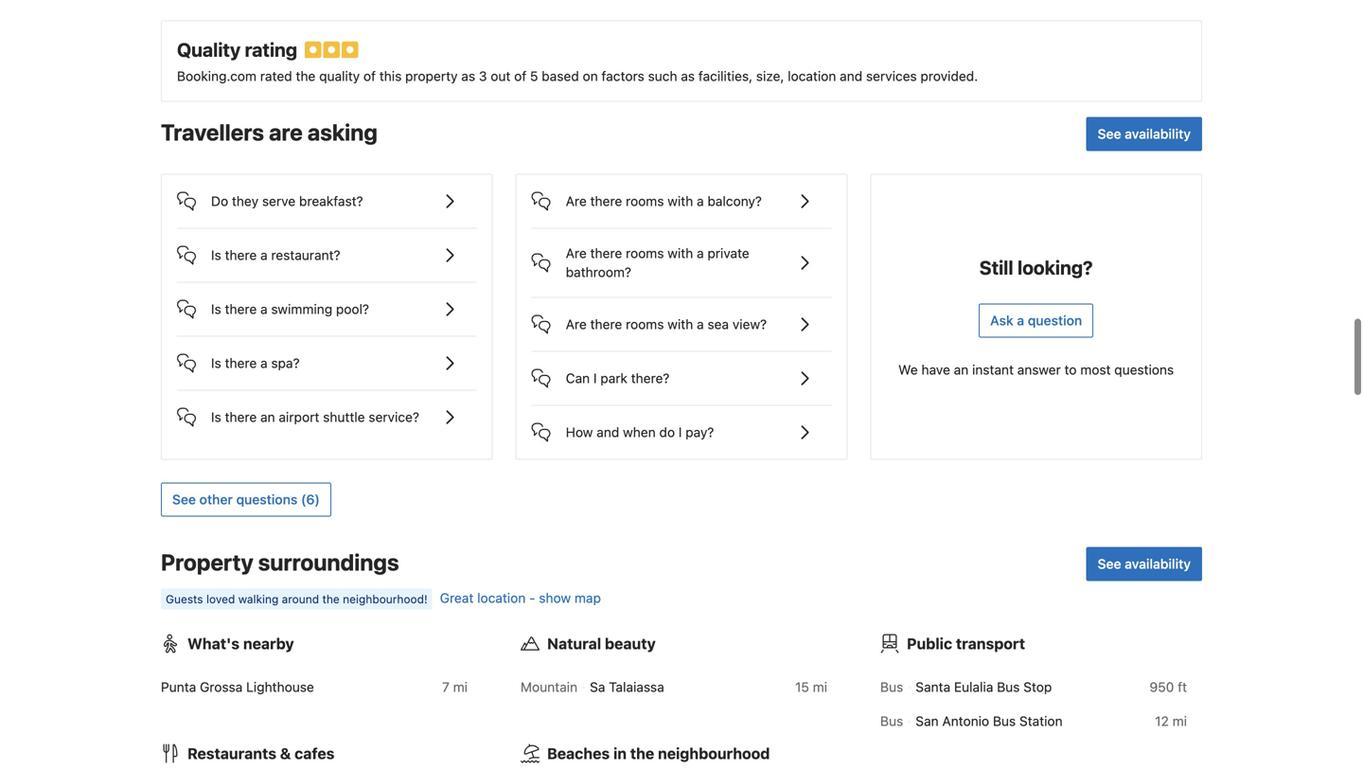 Task type: describe. For each thing, give the bounding box(es) containing it.
guests loved walking around the neighbourhood!
[[166, 592, 428, 606]]

can i park there?
[[566, 370, 670, 386]]

shuttle
[[323, 409, 365, 425]]

1 vertical spatial the
[[322, 592, 340, 606]]

availability for property surroundings
[[1125, 556, 1191, 571]]

0 vertical spatial and
[[840, 68, 863, 84]]

we have an instant answer to most questions
[[899, 362, 1175, 377]]

are there rooms with a sea view?
[[566, 316, 767, 332]]

the for booking.com
[[296, 68, 316, 84]]

booking.com rated the quality of this property as 3 out of 5 based on factors such as facilities, size, location and services provided.
[[177, 68, 979, 84]]

airport
[[279, 409, 320, 425]]

nearby
[[243, 634, 294, 652]]

there for are there rooms with a sea view?
[[591, 316, 623, 332]]

a left 'spa?'
[[260, 355, 268, 371]]

property
[[161, 549, 254, 575]]

such
[[648, 68, 678, 84]]

on
[[583, 68, 598, 84]]

mountain
[[521, 679, 578, 695]]

0 vertical spatial i
[[594, 370, 597, 386]]

restaurant?
[[271, 247, 341, 263]]

eulalia
[[955, 679, 994, 695]]

beaches in the neighbourhood
[[547, 744, 770, 762]]

quality
[[319, 68, 360, 84]]

do they serve breakfast?
[[211, 193, 363, 209]]

swimming
[[271, 301, 333, 317]]

quality
[[177, 38, 241, 60]]

restaurants
[[188, 744, 277, 762]]

there for is there a restaurant?
[[225, 247, 257, 263]]

travellers
[[161, 119, 264, 145]]

transport
[[956, 634, 1026, 652]]

punta grossa lighthouse
[[161, 679, 314, 695]]

bus left the santa
[[881, 679, 904, 695]]

property surroundings
[[161, 549, 399, 575]]

pay?
[[686, 424, 715, 440]]

see other questions (6) button
[[161, 482, 331, 517]]

what's
[[188, 634, 240, 652]]

factors
[[602, 68, 645, 84]]

have
[[922, 362, 951, 377]]

san
[[916, 713, 939, 729]]

is for is there a restaurant?
[[211, 247, 221, 263]]

services
[[867, 68, 917, 84]]

serve
[[262, 193, 296, 209]]

great location - show map link
[[440, 590, 601, 606]]

beauty
[[605, 634, 656, 652]]

looking?
[[1018, 256, 1094, 278]]

are there rooms with a private bathroom?
[[566, 245, 750, 280]]

quality rating
[[177, 38, 297, 60]]

is there a spa? button
[[177, 337, 477, 374]]

talaiassa
[[609, 679, 665, 695]]

park
[[601, 370, 628, 386]]

antonio
[[943, 713, 990, 729]]

mi for ft
[[1173, 713, 1188, 729]]

property
[[405, 68, 458, 84]]

show
[[539, 590, 571, 606]]

to
[[1065, 362, 1077, 377]]

spa?
[[271, 355, 300, 371]]

is there a restaurant?
[[211, 247, 341, 263]]

rooms for sea
[[626, 316, 664, 332]]

santa eulalia bus stop
[[916, 679, 1053, 695]]

-
[[530, 590, 536, 606]]

are there rooms with a balcony?
[[566, 193, 762, 209]]

are for are there rooms with a sea view?
[[566, 316, 587, 332]]

do they serve breakfast? button
[[177, 175, 477, 212]]

are there rooms with a balcony? button
[[532, 175, 832, 212]]

stop
[[1024, 679, 1053, 695]]

a left balcony?
[[697, 193, 704, 209]]

1 of from the left
[[364, 68, 376, 84]]

pool?
[[336, 301, 369, 317]]

service?
[[369, 409, 420, 425]]

question
[[1028, 312, 1083, 328]]

there?
[[631, 370, 670, 386]]

they
[[232, 193, 259, 209]]

instant
[[973, 362, 1014, 377]]

size,
[[757, 68, 785, 84]]

how and when do i pay? button
[[532, 406, 832, 444]]

are there rooms with a sea view? button
[[532, 298, 832, 336]]

are there rooms with a private bathroom? button
[[532, 229, 832, 282]]

see availability button for travellers are asking
[[1087, 117, 1203, 151]]

booking.com
[[177, 68, 257, 84]]

rated
[[260, 68, 292, 84]]

how and when do i pay?
[[566, 424, 715, 440]]

station
[[1020, 713, 1063, 729]]

there for is there a swimming pool?
[[225, 301, 257, 317]]

is there a swimming pool?
[[211, 301, 369, 317]]

see other questions (6)
[[172, 491, 320, 507]]

an for instant
[[954, 362, 969, 377]]

restaurants & cafes
[[188, 744, 335, 762]]

most
[[1081, 362, 1111, 377]]

bathroom?
[[566, 264, 632, 280]]

there for are there rooms with a private bathroom?
[[591, 245, 623, 261]]

great
[[440, 590, 474, 606]]



Task type: vqa. For each thing, say whether or not it's contained in the screenshot.
Is in button
yes



Task type: locate. For each thing, give the bounding box(es) containing it.
1 see availability from the top
[[1098, 126, 1191, 141]]

2 vertical spatial the
[[631, 744, 655, 762]]

questions right the most
[[1115, 362, 1175, 377]]

cafes
[[295, 744, 335, 762]]

location left - at the left bottom of the page
[[477, 590, 526, 606]]

there
[[591, 193, 623, 209], [591, 245, 623, 261], [225, 247, 257, 263], [225, 301, 257, 317], [591, 316, 623, 332], [225, 355, 257, 371], [225, 409, 257, 425]]

rooms for private
[[626, 245, 664, 261]]

natural beauty
[[547, 634, 656, 652]]

0 horizontal spatial of
[[364, 68, 376, 84]]

15 mi
[[796, 679, 828, 695]]

an right the have at the right
[[954, 362, 969, 377]]

of left 5 in the left of the page
[[514, 68, 527, 84]]

0 vertical spatial availability
[[1125, 126, 1191, 141]]

the for beaches
[[631, 744, 655, 762]]

1 availability from the top
[[1125, 126, 1191, 141]]

1 vertical spatial see
[[172, 491, 196, 507]]

a left restaurant?
[[260, 247, 268, 263]]

1 vertical spatial see availability button
[[1087, 547, 1203, 581]]

an
[[954, 362, 969, 377], [260, 409, 275, 425]]

a left swimming
[[260, 301, 268, 317]]

still
[[980, 256, 1014, 278]]

as
[[462, 68, 476, 84], [681, 68, 695, 84]]

0 vertical spatial questions
[[1115, 362, 1175, 377]]

is for is there an airport shuttle service?
[[211, 409, 221, 425]]

can
[[566, 370, 590, 386]]

are for are there rooms with a balcony?
[[566, 193, 587, 209]]

1 vertical spatial see availability
[[1098, 556, 1191, 571]]

1 vertical spatial an
[[260, 409, 275, 425]]

2 see availability from the top
[[1098, 556, 1191, 571]]

of left this
[[364, 68, 376, 84]]

an inside button
[[260, 409, 275, 425]]

is for is there a swimming pool?
[[211, 301, 221, 317]]

2 rooms from the top
[[626, 245, 664, 261]]

rooms for balcony?
[[626, 193, 664, 209]]

questions
[[1115, 362, 1175, 377], [236, 491, 298, 507]]

with for balcony?
[[668, 193, 694, 209]]

2 horizontal spatial the
[[631, 744, 655, 762]]

2 are from the top
[[566, 245, 587, 261]]

and right how
[[597, 424, 620, 440]]

0 vertical spatial an
[[954, 362, 969, 377]]

0 horizontal spatial and
[[597, 424, 620, 440]]

is there a swimming pool? button
[[177, 283, 477, 320]]

0 horizontal spatial an
[[260, 409, 275, 425]]

2 as from the left
[[681, 68, 695, 84]]

1 horizontal spatial as
[[681, 68, 695, 84]]

3
[[479, 68, 487, 84]]

12 mi
[[1156, 713, 1188, 729]]

with left private
[[668, 245, 694, 261]]

mi for nearby
[[453, 679, 468, 695]]

a right ask
[[1018, 312, 1025, 328]]

a left sea
[[697, 316, 704, 332]]

is there a restaurant? button
[[177, 229, 477, 266]]

around
[[282, 592, 319, 606]]

other
[[199, 491, 233, 507]]

are
[[269, 119, 303, 145]]

1 vertical spatial and
[[597, 424, 620, 440]]

1 horizontal spatial mi
[[813, 679, 828, 695]]

rooms up bathroom?
[[626, 245, 664, 261]]

see availability for travellers are asking
[[1098, 126, 1191, 141]]

2 of from the left
[[514, 68, 527, 84]]

rooms up there?
[[626, 316, 664, 332]]

out
[[491, 68, 511, 84]]

2 vertical spatial rooms
[[626, 316, 664, 332]]

is there an airport shuttle service? button
[[177, 391, 477, 428]]

availability for travellers are asking
[[1125, 126, 1191, 141]]

1 rooms from the top
[[626, 193, 664, 209]]

bus
[[881, 679, 904, 695], [997, 679, 1020, 695], [881, 713, 904, 729], [993, 713, 1016, 729]]

1 are from the top
[[566, 193, 587, 209]]

2 with from the top
[[668, 245, 694, 261]]

is for is there a spa?
[[211, 355, 221, 371]]

great location - show map
[[440, 590, 601, 606]]

balcony?
[[708, 193, 762, 209]]

there for are there rooms with a balcony?
[[591, 193, 623, 209]]

7 mi
[[442, 679, 468, 695]]

see availability button
[[1087, 117, 1203, 151], [1087, 547, 1203, 581]]

and inside button
[[597, 424, 620, 440]]

15
[[796, 679, 810, 695]]

still looking?
[[980, 256, 1094, 278]]

i right can
[[594, 370, 597, 386]]

1 vertical spatial i
[[679, 424, 682, 440]]

lighthouse
[[246, 679, 314, 695]]

1 horizontal spatial of
[[514, 68, 527, 84]]

is down do
[[211, 247, 221, 263]]

is there a spa?
[[211, 355, 300, 371]]

2 see availability button from the top
[[1087, 547, 1203, 581]]

provided.
[[921, 68, 979, 84]]

facilities,
[[699, 68, 753, 84]]

1 horizontal spatial questions
[[1115, 362, 1175, 377]]

surroundings
[[258, 549, 399, 575]]

the right around
[[322, 592, 340, 606]]

(6)
[[301, 491, 320, 507]]

rooms inside the are there rooms with a balcony? button
[[626, 193, 664, 209]]

answer
[[1018, 362, 1061, 377]]

bus left the station
[[993, 713, 1016, 729]]

is down the is there a spa?
[[211, 409, 221, 425]]

3 are from the top
[[566, 316, 587, 332]]

mi right 12
[[1173, 713, 1188, 729]]

bus left stop
[[997, 679, 1020, 695]]

there for is there a spa?
[[225, 355, 257, 371]]

ask a question
[[991, 312, 1083, 328]]

1 as from the left
[[462, 68, 476, 84]]

based
[[542, 68, 579, 84]]

rooms up are there rooms with a private bathroom?
[[626, 193, 664, 209]]

mi
[[453, 679, 468, 695], [813, 679, 828, 695], [1173, 713, 1188, 729]]

0 horizontal spatial location
[[477, 590, 526, 606]]

with up are there rooms with a private bathroom? button
[[668, 193, 694, 209]]

see for travellers are asking
[[1098, 126, 1122, 141]]

sa talaiassa
[[590, 679, 665, 695]]

are for are there rooms with a private bathroom?
[[566, 245, 587, 261]]

the right rated
[[296, 68, 316, 84]]

0 vertical spatial rooms
[[626, 193, 664, 209]]

is there an airport shuttle service?
[[211, 409, 420, 425]]

1 vertical spatial rooms
[[626, 245, 664, 261]]

0 vertical spatial see availability
[[1098, 126, 1191, 141]]

0 horizontal spatial i
[[594, 370, 597, 386]]

a left private
[[697, 245, 704, 261]]

as right such
[[681, 68, 695, 84]]

with for sea
[[668, 316, 694, 332]]

rooms
[[626, 193, 664, 209], [626, 245, 664, 261], [626, 316, 664, 332]]

0 horizontal spatial as
[[462, 68, 476, 84]]

mi for beauty
[[813, 679, 828, 695]]

1 with from the top
[[668, 193, 694, 209]]

santa
[[916, 679, 951, 695]]

a inside are there rooms with a private bathroom?
[[697, 245, 704, 261]]

location
[[788, 68, 837, 84], [477, 590, 526, 606]]

1 horizontal spatial the
[[322, 592, 340, 606]]

950
[[1150, 679, 1175, 695]]

1 horizontal spatial i
[[679, 424, 682, 440]]

are inside are there rooms with a private bathroom?
[[566, 245, 587, 261]]

grossa
[[200, 679, 243, 695]]

what's nearby
[[188, 634, 294, 652]]

sa
[[590, 679, 606, 695]]

2 vertical spatial are
[[566, 316, 587, 332]]

with left sea
[[668, 316, 694, 332]]

see availability
[[1098, 126, 1191, 141], [1098, 556, 1191, 571]]

0 vertical spatial are
[[566, 193, 587, 209]]

0 vertical spatial location
[[788, 68, 837, 84]]

rooms inside are there rooms with a private bathroom?
[[626, 245, 664, 261]]

and
[[840, 68, 863, 84], [597, 424, 620, 440]]

public transport
[[907, 634, 1026, 652]]

questions left the (6)
[[236, 491, 298, 507]]

an left "airport"
[[260, 409, 275, 425]]

mi right 15
[[813, 679, 828, 695]]

1 vertical spatial with
[[668, 245, 694, 261]]

0 vertical spatial see
[[1098, 126, 1122, 141]]

3 with from the top
[[668, 316, 694, 332]]

0 horizontal spatial the
[[296, 68, 316, 84]]

is left 'spa?'
[[211, 355, 221, 371]]

&
[[280, 744, 291, 762]]

view?
[[733, 316, 767, 332]]

private
[[708, 245, 750, 261]]

1 vertical spatial questions
[[236, 491, 298, 507]]

of
[[364, 68, 376, 84], [514, 68, 527, 84]]

1 horizontal spatial an
[[954, 362, 969, 377]]

questions inside see other questions (6) button
[[236, 491, 298, 507]]

breakfast?
[[299, 193, 363, 209]]

0 horizontal spatial mi
[[453, 679, 468, 695]]

3 rooms from the top
[[626, 316, 664, 332]]

with for private
[[668, 245, 694, 261]]

2 vertical spatial with
[[668, 316, 694, 332]]

see availability button for property surroundings
[[1087, 547, 1203, 581]]

1 horizontal spatial and
[[840, 68, 863, 84]]

ask a question button
[[979, 303, 1094, 338]]

there inside are there rooms with a private bathroom?
[[591, 245, 623, 261]]

1 vertical spatial location
[[477, 590, 526, 606]]

is up the is there a spa?
[[211, 301, 221, 317]]

there for is there an airport shuttle service?
[[225, 409, 257, 425]]

the right in
[[631, 744, 655, 762]]

1 vertical spatial availability
[[1125, 556, 1191, 571]]

neighbourhood
[[658, 744, 770, 762]]

neighbourhood!
[[343, 592, 428, 606]]

location right size,
[[788, 68, 837, 84]]

2 is from the top
[[211, 301, 221, 317]]

beaches
[[547, 744, 610, 762]]

0 vertical spatial the
[[296, 68, 316, 84]]

1 vertical spatial are
[[566, 245, 587, 261]]

with inside are there rooms with a private bathroom?
[[668, 245, 694, 261]]

1 horizontal spatial location
[[788, 68, 837, 84]]

rooms inside are there rooms with a sea view? button
[[626, 316, 664, 332]]

see
[[1098, 126, 1122, 141], [172, 491, 196, 507], [1098, 556, 1122, 571]]

do
[[660, 424, 675, 440]]

is
[[211, 247, 221, 263], [211, 301, 221, 317], [211, 355, 221, 371], [211, 409, 221, 425]]

mi right 7
[[453, 679, 468, 695]]

i
[[594, 370, 597, 386], [679, 424, 682, 440]]

12
[[1156, 713, 1170, 729]]

this
[[380, 68, 402, 84]]

map
[[575, 590, 601, 606]]

and left services
[[840, 68, 863, 84]]

an for airport
[[260, 409, 275, 425]]

bus left the "san"
[[881, 713, 904, 729]]

walking
[[238, 592, 279, 606]]

2 vertical spatial see
[[1098, 556, 1122, 571]]

3 is from the top
[[211, 355, 221, 371]]

2 availability from the top
[[1125, 556, 1191, 571]]

0 vertical spatial see availability button
[[1087, 117, 1203, 151]]

0 vertical spatial with
[[668, 193, 694, 209]]

1 see availability button from the top
[[1087, 117, 1203, 151]]

i right do
[[679, 424, 682, 440]]

see for property surroundings
[[1098, 556, 1122, 571]]

san antonio bus station
[[916, 713, 1063, 729]]

0 horizontal spatial questions
[[236, 491, 298, 507]]

as left 3
[[462, 68, 476, 84]]

guests
[[166, 592, 203, 606]]

2 horizontal spatial mi
[[1173, 713, 1188, 729]]

are
[[566, 193, 587, 209], [566, 245, 587, 261], [566, 316, 587, 332]]

1 is from the top
[[211, 247, 221, 263]]

when
[[623, 424, 656, 440]]

4 is from the top
[[211, 409, 221, 425]]

ft
[[1178, 679, 1188, 695]]

see availability for property surroundings
[[1098, 556, 1191, 571]]



